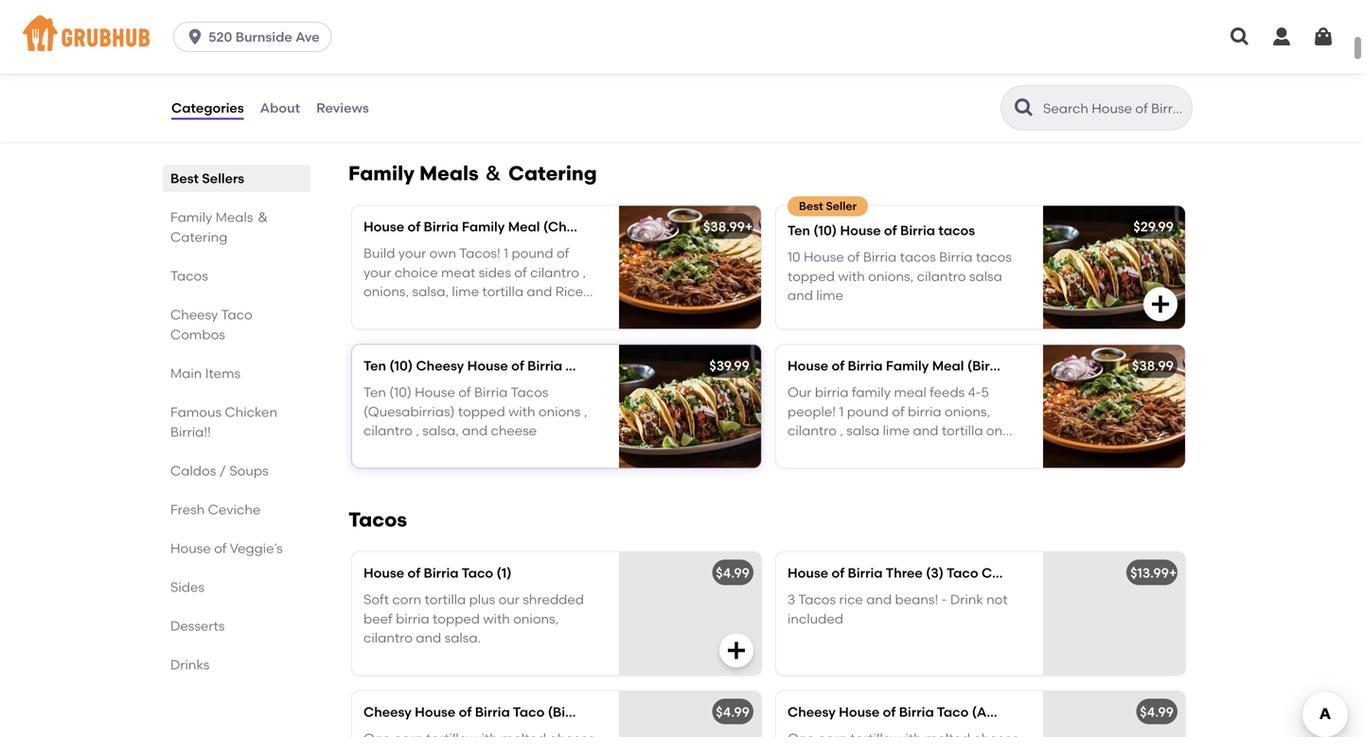Task type: describe. For each thing, give the bounding box(es) containing it.
3 tacos rice and beans!  - drink not included
[[788, 592, 1008, 627]]

cheese
[[491, 423, 537, 439]]

house of birria three (3) taco combo rice ＆ beans
[[788, 565, 1118, 581]]

feeds inside build your own tacos!  1 pound of your choice meat  sides of cilantro , onions, salsa, lime tortilla  and rice and beans feeds 4-5 people
[[435, 303, 471, 319]]

best sellers
[[170, 170, 244, 187]]

$4.99 for cheesy house of birria taco (asada)
[[1141, 705, 1174, 721]]

meal for (birria)
[[933, 358, 965, 374]]

soups
[[230, 463, 269, 479]]

tortilla inside soft corn tortilla plus our shredded beef birria topped with onions, cilantro and salsa.
[[425, 592, 466, 608]]

cheesy house of birria taco (birria) image
[[619, 692, 761, 738]]

pound inside our birria family meal feeds 4-5 people!  1 pound of birria  onions, cilantro , salsa lime and tortilla on side
[[847, 404, 889, 420]]

burnside
[[236, 29, 292, 45]]

onions, inside soft corn tortilla plus our shredded beef birria topped with onions, cilantro and salsa.
[[513, 611, 559, 627]]

salsa inside 10 house of birria tacos  birria tacos topped with onions, cilantro salsa and lime
[[970, 268, 1003, 285]]

0 horizontal spatial your
[[364, 265, 392, 281]]

tortilla inside build your own tacos!  1 pound of your choice meat  sides of cilantro , onions, salsa, lime tortilla  and rice and beans feeds 4-5 people
[[482, 284, 524, 300]]

included
[[788, 611, 844, 627]]

own
[[430, 245, 457, 262]]

5 inside our birria family meal feeds 4-5 people!  1 pound of birria  onions, cilantro , salsa lime and tortilla on side
[[982, 385, 990, 401]]

meal
[[894, 385, 927, 401]]

ten (10) house of birria tacos image
[[1044, 206, 1186, 329]]

drink
[[951, 592, 984, 608]]

ten (10) cheesy house of birria tacos image
[[619, 345, 761, 468]]

drinks
[[170, 657, 210, 673]]

family up the meal at the right bottom
[[886, 358, 929, 374]]

our
[[499, 592, 520, 608]]

topped for lime
[[788, 268, 835, 285]]

family inside family meals ＆ catering
[[170, 209, 213, 225]]

house of birria family meal (birria) image
[[1044, 345, 1186, 468]]

svg image
[[725, 640, 748, 662]]

tacos!
[[460, 245, 501, 262]]

4- inside build your own tacos!  1 pound of your choice meat  sides of cilantro , onions, salsa, lime tortilla  and rice and beans feeds 4-5 people
[[474, 303, 487, 319]]

(birria) for cheesy house of birria taco (birria)
[[548, 705, 593, 721]]

house of birria three (3) taco combo rice ＆ beans image
[[1044, 552, 1186, 676]]

about
[[260, 100, 300, 116]]

desserts
[[170, 618, 225, 635]]

onions, inside 10 house of birria tacos  birria tacos topped with onions, cilantro salsa and lime
[[869, 268, 914, 285]]

520 burnside ave button
[[173, 22, 340, 52]]

house of veggie's
[[170, 541, 283, 557]]

/
[[219, 463, 226, 479]]

family
[[852, 385, 891, 401]]

tortilla inside our birria family meal feeds 4-5 people!  1 pound of birria  onions, cilantro , salsa lime and tortilla on side
[[942, 423, 984, 439]]

ten (10) cheesy house of birria tacos
[[364, 358, 604, 374]]

cheesy house of birria taco (asada) image
[[1044, 692, 1186, 738]]

taco...
[[556, 56, 599, 72]]

ten for ten (10) cheesy house of birria tacos
[[364, 358, 386, 374]]

combo
[[982, 565, 1031, 581]]

birria!!
[[170, 424, 211, 440]]

$13.99
[[1131, 565, 1170, 581]]

categories button
[[170, 74, 245, 142]]

about button
[[259, 74, 301, 142]]

corn
[[392, 592, 422, 608]]

$38.99 for $38.99
[[1133, 358, 1174, 374]]

items
[[205, 366, 241, 382]]

our birria family meal feeds 4-5 people!  1 pound of birria  onions, cilantro , salsa lime and tortilla on side
[[788, 385, 1003, 458]]

house inside ten (10) house of birria tacos (quesabirrias)  topped with onions , cilantro , salsa, and cheese
[[415, 385, 455, 401]]

with inside soft corn tortilla plus our shredded beef birria topped with onions, cilantro and salsa.
[[483, 611, 510, 627]]

+ for $38.99
[[745, 219, 753, 235]]

best seller
[[799, 199, 857, 213]]

birria inside hob chicken birria quesadilla... $14.99
[[965, 56, 1000, 72]]

ave
[[296, 29, 320, 45]]

10 house of birria tacos  birria tacos topped with onions, cilantro salsa and lime
[[788, 249, 1012, 304]]

3
[[788, 592, 796, 608]]

0 vertical spatial birria
[[815, 385, 849, 401]]

main items
[[170, 366, 241, 382]]

people
[[498, 303, 543, 319]]

0 vertical spatial ＆
[[484, 161, 504, 186]]

main
[[170, 366, 202, 382]]

topped for salsa,
[[458, 404, 506, 420]]

famous chicken birria!!
[[170, 404, 278, 440]]

1 vertical spatial birria
[[908, 404, 942, 420]]

fresh ceviche
[[170, 502, 261, 518]]

$13.99 +
[[1131, 565, 1178, 581]]

quesadilla...
[[1004, 56, 1085, 72]]

hob chicken birria quesadilla... $14.99
[[876, 56, 1085, 94]]

pound inside build your own tacos!  1 pound of your choice meat  sides of cilantro , onions, salsa, lime tortilla  and rice and beans feeds 4-5 people
[[512, 245, 554, 262]]

$39.99
[[710, 358, 750, 374]]

salsa inside our birria family meal feeds 4-5 people!  1 pound of birria  onions, cilantro , salsa lime and tortilla on side
[[847, 423, 880, 439]]

0 vertical spatial family meals ＆ catering
[[349, 161, 597, 186]]

reviews
[[316, 100, 369, 116]]

our
[[788, 385, 812, 401]]

beans
[[1078, 565, 1118, 581]]

1 vertical spatial family meals ＆ catering
[[170, 209, 270, 245]]

of inside our birria family meal feeds 4-5 people!  1 pound of birria  onions, cilantro , salsa lime and tortilla on side
[[892, 404, 905, 420]]

beef
[[364, 611, 393, 627]]

10
[[788, 249, 801, 265]]

520
[[208, 29, 232, 45]]

ten for ten (10) house of birria tacos
[[788, 222, 811, 239]]

(10) inside ten (10) house of birria tacos (quesabirrias)  topped with onions , cilantro , salsa, and cheese
[[389, 385, 412, 401]]

salsa, inside ten (10) house of birria tacos (quesabirrias)  topped with onions , cilantro , salsa, and cheese
[[423, 423, 459, 439]]

house of birria family meal (birria)
[[788, 358, 1013, 374]]

and inside 3 tacos rice and beans!  - drink not included
[[867, 592, 892, 608]]

sides
[[479, 265, 511, 281]]

lime for own
[[452, 284, 479, 300]]

seller
[[826, 199, 857, 213]]

side
[[788, 442, 814, 458]]

cheesy house of birria taco (birria)
[[364, 705, 593, 721]]

combos
[[170, 327, 225, 343]]

(1)
[[497, 565, 512, 581]]

hob
[[876, 56, 906, 72]]

and left 'beans'
[[364, 303, 389, 319]]

salsa.
[[445, 631, 481, 647]]

plus
[[469, 592, 496, 608]]

onions
[[539, 404, 581, 420]]

svg image inside 520 burnside ave button
[[186, 27, 205, 46]]

taco inside cheesy taco combos
[[221, 307, 253, 323]]

onions, inside our birria family meal feeds 4-5 people!  1 pound of birria  onions, cilantro , salsa lime and tortilla on side
[[945, 404, 991, 420]]

house of birria family meal (choice of meat)
[[364, 219, 653, 235]]

cilantro inside build your own tacos!  1 pound of your choice meat  sides of cilantro , onions, salsa, lime tortilla  and rice and beans feeds 4-5 people
[[530, 265, 580, 281]]

cheesy taco combos
[[170, 307, 253, 343]]

(asada)
[[972, 705, 1025, 721]]

ten (10) house of birria tacos
[[788, 222, 976, 239]]

three inside three cheesy house of birria taco... $15.99
[[367, 56, 404, 72]]

4- inside our birria family meal feeds 4-5 people!  1 pound of birria  onions, cilantro , salsa lime and tortilla on side
[[969, 385, 982, 401]]

1 inside build your own tacos!  1 pound of your choice meat  sides of cilantro , onions, salsa, lime tortilla  and rice and beans feeds 4-5 people
[[504, 245, 509, 262]]

tacos inside 3 tacos rice and beans!  - drink not included
[[799, 592, 836, 608]]



Task type: vqa. For each thing, say whether or not it's contained in the screenshot.
the leftmost tortilla
yes



Task type: locate. For each thing, give the bounding box(es) containing it.
topped up cheese
[[458, 404, 506, 420]]

(10) for (10)
[[390, 358, 413, 374]]

onions, down the ten (10) house of birria tacos
[[869, 268, 914, 285]]

0 vertical spatial 4-
[[474, 303, 487, 319]]

main navigation navigation
[[0, 0, 1364, 74]]

family up tacos!
[[462, 219, 505, 235]]

catering up (choice
[[509, 161, 597, 186]]

, inside our birria family meal feeds 4-5 people!  1 pound of birria  onions, cilantro , salsa lime and tortilla on side
[[840, 423, 844, 439]]

three cheesy house of birria taco... $15.99
[[367, 56, 599, 94]]

cilantro down the ten (10) house of birria tacos
[[917, 268, 967, 285]]

family
[[349, 161, 415, 186], [170, 209, 213, 225], [462, 219, 505, 235], [886, 358, 929, 374]]

on
[[987, 423, 1003, 439]]

catering inside family meals ＆ catering
[[170, 229, 228, 245]]

cilantro down people!
[[788, 423, 837, 439]]

and inside 10 house of birria tacos  birria tacos topped with onions, cilantro salsa and lime
[[788, 288, 814, 304]]

$29.99
[[1134, 219, 1174, 235]]

and left cheese
[[462, 423, 488, 439]]

three
[[367, 56, 404, 72], [886, 565, 923, 581]]

1 horizontal spatial ＆
[[484, 161, 504, 186]]

best left seller
[[799, 199, 824, 213]]

$4.99
[[716, 565, 750, 581], [716, 705, 750, 721], [1141, 705, 1174, 721]]

0 vertical spatial salsa,
[[412, 284, 449, 300]]

1 vertical spatial 4-
[[969, 385, 982, 401]]

0 horizontal spatial ＆
[[256, 209, 270, 225]]

sides
[[170, 580, 205, 596]]

topped up salsa.
[[433, 611, 480, 627]]

$38.99 +
[[704, 219, 753, 235]]

$14.99
[[876, 78, 915, 94]]

topped inside ten (10) house of birria tacos (quesabirrias)  topped with onions , cilantro , salsa, and cheese
[[458, 404, 506, 420]]

(choice
[[544, 219, 595, 235]]

salsa
[[970, 268, 1003, 285], [847, 423, 880, 439]]

catering down best sellers
[[170, 229, 228, 245]]

caldos / soups
[[170, 463, 269, 479]]

1 horizontal spatial 5
[[982, 385, 990, 401]]

1 vertical spatial pound
[[847, 404, 889, 420]]

shredded
[[523, 592, 584, 608]]

(quesabirrias)
[[364, 404, 455, 420]]

soft
[[364, 592, 389, 608]]

1 vertical spatial meals
[[216, 209, 253, 225]]

onions, inside build your own tacos!  1 pound of your choice meat  sides of cilantro , onions, salsa, lime tortilla  and rice and beans feeds 4-5 people
[[364, 284, 409, 300]]

topped down 10
[[788, 268, 835, 285]]

2 vertical spatial ten
[[364, 385, 386, 401]]

with inside 10 house of birria tacos  birria tacos topped with onions, cilantro salsa and lime
[[839, 268, 865, 285]]

1 vertical spatial meal
[[933, 358, 965, 374]]

birria
[[518, 56, 553, 72], [965, 56, 1000, 72], [424, 219, 459, 235], [901, 222, 936, 239], [864, 249, 897, 265], [940, 249, 973, 265], [528, 358, 563, 374], [848, 358, 883, 374], [475, 385, 508, 401], [424, 565, 459, 581], [848, 565, 883, 581], [475, 705, 510, 721], [899, 705, 935, 721]]

pound down "house of birria family meal (choice of meat)"
[[512, 245, 554, 262]]

with
[[839, 268, 865, 285], [509, 404, 536, 420], [483, 611, 510, 627]]

and up people
[[527, 284, 553, 300]]

reviews button
[[315, 74, 370, 142]]

three up $15.99
[[367, 56, 404, 72]]

2 vertical spatial ＆
[[1062, 565, 1075, 581]]

meals inside family meals ＆ catering
[[216, 209, 253, 225]]

cilantro inside soft corn tortilla plus our shredded beef birria topped with onions, cilantro and salsa.
[[364, 631, 413, 647]]

tortilla
[[482, 284, 524, 300], [942, 423, 984, 439], [425, 592, 466, 608]]

0 vertical spatial your
[[399, 245, 426, 262]]

feeds down the meat
[[435, 303, 471, 319]]

4- left people
[[474, 303, 487, 319]]

build
[[364, 245, 395, 262]]

cilantro down (quesabirrias)
[[364, 423, 413, 439]]

2 horizontal spatial birria
[[908, 404, 942, 420]]

lime inside our birria family meal feeds 4-5 people!  1 pound of birria  onions, cilantro , salsa lime and tortilla on side
[[883, 423, 910, 439]]

people!
[[788, 404, 836, 420]]

0 vertical spatial ten
[[788, 222, 811, 239]]

chicken inside hob chicken birria quesadilla... $14.99
[[909, 56, 962, 72]]

1 vertical spatial ＆
[[256, 209, 270, 225]]

your up the choice
[[399, 245, 426, 262]]

topped inside soft corn tortilla plus our shredded beef birria topped with onions, cilantro and salsa.
[[433, 611, 480, 627]]

not
[[987, 592, 1008, 608]]

and down 10
[[788, 288, 814, 304]]

meat)
[[614, 219, 653, 235]]

0 horizontal spatial feeds
[[435, 303, 471, 319]]

0 vertical spatial salsa
[[970, 268, 1003, 285]]

(3)
[[926, 565, 944, 581]]

1 vertical spatial tortilla
[[942, 423, 984, 439]]

meals down sellers
[[216, 209, 253, 225]]

onions, down shredded
[[513, 611, 559, 627]]

house of birria taco (1) image
[[619, 552, 761, 676]]

house of birria taco (1)
[[364, 565, 512, 581]]

with down the ten (10) house of birria tacos
[[839, 268, 865, 285]]

cheesy inside cheesy taco combos
[[170, 307, 218, 323]]

0 vertical spatial pound
[[512, 245, 554, 262]]

1 horizontal spatial 1
[[839, 404, 844, 420]]

cheesy for cheesy house of birria taco (asada)
[[788, 705, 836, 721]]

taco
[[221, 307, 253, 323], [462, 565, 494, 581], [947, 565, 979, 581], [513, 705, 545, 721], [937, 705, 969, 721]]

$38.99 for $38.99 +
[[704, 219, 745, 235]]

meal for (choice
[[508, 219, 540, 235]]

cilantro inside our birria family meal feeds 4-5 people!  1 pound of birria  onions, cilantro , salsa lime and tortilla on side
[[788, 423, 837, 439]]

best
[[170, 170, 199, 187], [799, 199, 824, 213]]

0 horizontal spatial $38.99
[[704, 219, 745, 235]]

1 horizontal spatial (birria)
[[968, 358, 1013, 374]]

cheesy
[[407, 56, 455, 72], [170, 307, 218, 323], [416, 358, 464, 374], [364, 705, 412, 721], [788, 705, 836, 721]]

1 vertical spatial topped
[[458, 404, 506, 420]]

1 horizontal spatial rice
[[1034, 565, 1058, 581]]

0 horizontal spatial rice
[[840, 592, 864, 608]]

5
[[487, 303, 495, 319], [982, 385, 990, 401]]

$15.99
[[367, 78, 405, 94]]

1 horizontal spatial your
[[399, 245, 426, 262]]

0 horizontal spatial three
[[367, 56, 404, 72]]

family meals ＆ catering up "house of birria family meal (choice of meat)"
[[349, 161, 597, 186]]

0 vertical spatial 5
[[487, 303, 495, 319]]

1 vertical spatial +
[[1170, 565, 1178, 581]]

1 horizontal spatial lime
[[817, 288, 844, 304]]

cilantro up rice
[[530, 265, 580, 281]]

best for best seller
[[799, 199, 824, 213]]

0 vertical spatial +
[[745, 219, 753, 235]]

birria inside ten (10) house of birria tacos (quesabirrias)  topped with onions , cilantro , salsa, and cheese
[[475, 385, 508, 401]]

1 vertical spatial salsa
[[847, 423, 880, 439]]

feeds inside our birria family meal feeds 4-5 people!  1 pound of birria  onions, cilantro , salsa lime and tortilla on side
[[930, 385, 965, 401]]

2 vertical spatial tortilla
[[425, 592, 466, 608]]

tortilla down sides
[[482, 284, 524, 300]]

(birria)
[[968, 358, 1013, 374], [548, 705, 593, 721]]

ten inside ten (10) house of birria tacos (quesabirrias)  topped with onions , cilantro , salsa, and cheese
[[364, 385, 386, 401]]

0 vertical spatial $38.99
[[704, 219, 745, 235]]

2 horizontal spatial lime
[[883, 423, 910, 439]]

lime down the meat
[[452, 284, 479, 300]]

1 vertical spatial (birria)
[[548, 705, 593, 721]]

chicken inside famous chicken birria!!
[[225, 404, 278, 421]]

family down 'reviews' button on the left top of the page
[[349, 161, 415, 186]]

1 horizontal spatial birria
[[815, 385, 849, 401]]

1 horizontal spatial salsa
[[970, 268, 1003, 285]]

soft corn tortilla plus our shredded beef birria topped with onions, cilantro and salsa.
[[364, 592, 584, 647]]

feeds right the meal at the right bottom
[[930, 385, 965, 401]]

5 left people
[[487, 303, 495, 319]]

,
[[583, 265, 586, 281], [584, 404, 588, 420], [416, 423, 419, 439], [840, 423, 844, 439]]

0 vertical spatial (birria)
[[968, 358, 1013, 374]]

0 vertical spatial feeds
[[435, 303, 471, 319]]

cheesy inside three cheesy house of birria taco... $15.99
[[407, 56, 455, 72]]

0 vertical spatial tortilla
[[482, 284, 524, 300]]

0 vertical spatial rice
[[1034, 565, 1058, 581]]

three up beans!
[[886, 565, 923, 581]]

＆
[[484, 161, 504, 186], [256, 209, 270, 225], [1062, 565, 1075, 581]]

0 horizontal spatial tortilla
[[425, 592, 466, 608]]

salsa, inside build your own tacos!  1 pound of your choice meat  sides of cilantro , onions, salsa, lime tortilla  and rice and beans feeds 4-5 people
[[412, 284, 449, 300]]

1 vertical spatial catering
[[170, 229, 228, 245]]

and left beans!
[[867, 592, 892, 608]]

1 vertical spatial salsa,
[[423, 423, 459, 439]]

best left sellers
[[170, 170, 199, 187]]

birria
[[815, 385, 849, 401], [908, 404, 942, 420], [396, 611, 430, 627]]

1 horizontal spatial $38.99
[[1133, 358, 1174, 374]]

0 vertical spatial 1
[[504, 245, 509, 262]]

1 horizontal spatial meal
[[933, 358, 965, 374]]

choice
[[395, 265, 438, 281]]

birria inside soft corn tortilla plus our shredded beef birria topped with onions, cilantro and salsa.
[[396, 611, 430, 627]]

chicken for famous
[[225, 404, 278, 421]]

1 horizontal spatial meals
[[420, 161, 479, 186]]

1 horizontal spatial best
[[799, 199, 824, 213]]

tacos
[[170, 268, 208, 284], [566, 358, 604, 374], [511, 385, 549, 401], [349, 508, 407, 532], [799, 592, 836, 608]]

chicken down 'items'
[[225, 404, 278, 421]]

topped inside 10 house of birria tacos  birria tacos topped with onions, cilantro salsa and lime
[[788, 268, 835, 285]]

lime for family
[[883, 423, 910, 439]]

Search House of Birria  search field
[[1042, 99, 1187, 117]]

0 horizontal spatial 1
[[504, 245, 509, 262]]

5 inside build your own tacos!  1 pound of your choice meat  sides of cilantro , onions, salsa, lime tortilla  and rice and beans feeds 4-5 people
[[487, 303, 495, 319]]

birria down the meal at the right bottom
[[908, 404, 942, 420]]

+ for $13.99
[[1170, 565, 1178, 581]]

2 horizontal spatial tortilla
[[942, 423, 984, 439]]

family down best sellers
[[170, 209, 213, 225]]

caldos
[[170, 463, 216, 479]]

1 right people!
[[839, 404, 844, 420]]

house
[[458, 56, 499, 72], [364, 219, 405, 235], [841, 222, 881, 239], [804, 249, 845, 265], [468, 358, 508, 374], [788, 358, 829, 374], [415, 385, 455, 401], [170, 541, 211, 557], [364, 565, 405, 581], [788, 565, 829, 581], [415, 705, 456, 721], [839, 705, 880, 721]]

and down the meal at the right bottom
[[914, 423, 939, 439]]

of inside 10 house of birria tacos  birria tacos topped with onions, cilantro salsa and lime
[[848, 249, 860, 265]]

salsa, down (quesabirrias)
[[423, 423, 459, 439]]

1 vertical spatial (10)
[[390, 358, 413, 374]]

and inside our birria family meal feeds 4-5 people!  1 pound of birria  onions, cilantro , salsa lime and tortilla on side
[[914, 423, 939, 439]]

0 horizontal spatial pound
[[512, 245, 554, 262]]

0 vertical spatial catering
[[509, 161, 597, 186]]

-
[[942, 592, 948, 608]]

2 vertical spatial birria
[[396, 611, 430, 627]]

and inside soft corn tortilla plus our shredded beef birria topped with onions, cilantro and salsa.
[[416, 631, 442, 647]]

1 vertical spatial 1
[[839, 404, 844, 420]]

1 vertical spatial ten
[[364, 358, 386, 374]]

meat
[[441, 265, 476, 281]]

1 vertical spatial your
[[364, 265, 392, 281]]

salsa, down the choice
[[412, 284, 449, 300]]

topped
[[788, 268, 835, 285], [458, 404, 506, 420], [433, 611, 480, 627]]

1 vertical spatial chicken
[[225, 404, 278, 421]]

house inside 10 house of birria tacos  birria tacos topped with onions, cilantro salsa and lime
[[804, 249, 845, 265]]

0 vertical spatial (10)
[[814, 222, 837, 239]]

1 vertical spatial feeds
[[930, 385, 965, 401]]

1 horizontal spatial 4-
[[969, 385, 982, 401]]

house inside three cheesy house of birria taco... $15.99
[[458, 56, 499, 72]]

ten (10) house of birria tacos (quesabirrias)  topped with onions , cilantro , salsa, and cheese
[[364, 385, 588, 439]]

4-
[[474, 303, 487, 319], [969, 385, 982, 401]]

beans
[[392, 303, 432, 319]]

your down build
[[364, 265, 392, 281]]

categories
[[171, 100, 244, 116]]

family meals ＆ catering down sellers
[[170, 209, 270, 245]]

1 vertical spatial 5
[[982, 385, 990, 401]]

onions, up the 'on'
[[945, 404, 991, 420]]

+
[[745, 219, 753, 235], [1170, 565, 1178, 581]]

search icon image
[[1013, 97, 1036, 119]]

build your own tacos!  1 pound of your choice meat  sides of cilantro , onions, salsa, lime tortilla  and rice and beans feeds 4-5 people
[[364, 245, 586, 319]]

house of birria family meal (choice of meat) image
[[619, 206, 761, 329]]

0 horizontal spatial 5
[[487, 303, 495, 319]]

$4.99 for cheesy house of birria taco (birria)
[[716, 705, 750, 721]]

birria up people!
[[815, 385, 849, 401]]

famous
[[170, 404, 222, 421]]

tortilla left the 'on'
[[942, 423, 984, 439]]

veggie's
[[230, 541, 283, 557]]

fresh
[[170, 502, 205, 518]]

0 vertical spatial meals
[[420, 161, 479, 186]]

1 horizontal spatial family meals ＆ catering
[[349, 161, 597, 186]]

and inside ten (10) house of birria tacos (quesabirrias)  topped with onions , cilantro , salsa, and cheese
[[462, 423, 488, 439]]

and
[[527, 284, 553, 300], [788, 288, 814, 304], [364, 303, 389, 319], [462, 423, 488, 439], [914, 423, 939, 439], [867, 592, 892, 608], [416, 631, 442, 647]]

0 horizontal spatial catering
[[170, 229, 228, 245]]

cheesy house of birria taco (asada)
[[788, 705, 1025, 721]]

pound down 'family'
[[847, 404, 889, 420]]

1 vertical spatial rice
[[840, 592, 864, 608]]

0 horizontal spatial salsa
[[847, 423, 880, 439]]

birria down corn
[[396, 611, 430, 627]]

0 horizontal spatial meal
[[508, 219, 540, 235]]

with down "our"
[[483, 611, 510, 627]]

1 horizontal spatial catering
[[509, 161, 597, 186]]

4- right the meal at the right bottom
[[969, 385, 982, 401]]

with for onions,
[[839, 268, 865, 285]]

rice right combo
[[1034, 565, 1058, 581]]

2 horizontal spatial ＆
[[1062, 565, 1075, 581]]

with for onions
[[509, 404, 536, 420]]

2 vertical spatial with
[[483, 611, 510, 627]]

cheesy for cheesy house of birria taco (birria)
[[364, 705, 412, 721]]

1 vertical spatial three
[[886, 565, 923, 581]]

0 vertical spatial with
[[839, 268, 865, 285]]

meal up our birria family meal feeds 4-5 people!  1 pound of birria  onions, cilantro , salsa lime and tortilla on side
[[933, 358, 965, 374]]

0 vertical spatial topped
[[788, 268, 835, 285]]

with up cheese
[[509, 404, 536, 420]]

ten for ten (10) house of birria tacos (quesabirrias)  topped with onions , cilantro , salsa, and cheese
[[364, 385, 386, 401]]

cilantro inside 10 house of birria tacos  birria tacos topped with onions, cilantro salsa and lime
[[917, 268, 967, 285]]

lime down the meal at the right bottom
[[883, 423, 910, 439]]

cilantro down 'beef'
[[364, 631, 413, 647]]

cilantro
[[530, 265, 580, 281], [917, 268, 967, 285], [364, 423, 413, 439], [788, 423, 837, 439], [364, 631, 413, 647]]

(10) for house
[[814, 222, 837, 239]]

0 vertical spatial best
[[170, 170, 199, 187]]

cilantro inside ten (10) house of birria tacos (quesabirrias)  topped with onions , cilantro , salsa, and cheese
[[364, 423, 413, 439]]

meal
[[508, 219, 540, 235], [933, 358, 965, 374]]

0 horizontal spatial best
[[170, 170, 199, 187]]

1 horizontal spatial +
[[1170, 565, 1178, 581]]

tacos inside ten (10) house of birria tacos (quesabirrias)  topped with onions , cilantro , salsa, and cheese
[[511, 385, 549, 401]]

svg image
[[1229, 26, 1252, 48], [1271, 26, 1294, 48], [1313, 26, 1335, 48], [186, 27, 205, 46], [1150, 293, 1173, 316]]

(birria) for house of birria family meal (birria)
[[968, 358, 1013, 374]]

chicken for hob
[[909, 56, 962, 72]]

lime inside 10 house of birria tacos  birria tacos topped with onions, cilantro salsa and lime
[[817, 288, 844, 304]]

2 vertical spatial topped
[[433, 611, 480, 627]]

1 horizontal spatial chicken
[[909, 56, 962, 72]]

lime inside build your own tacos!  1 pound of your choice meat  sides of cilantro , onions, salsa, lime tortilla  and rice and beans feeds 4-5 people
[[452, 284, 479, 300]]

and left salsa.
[[416, 631, 442, 647]]

1 vertical spatial with
[[509, 404, 536, 420]]

onions, up 'beans'
[[364, 284, 409, 300]]

2 vertical spatial (10)
[[389, 385, 412, 401]]

1 vertical spatial best
[[799, 199, 824, 213]]

rice up included
[[840, 592, 864, 608]]

of inside ten (10) house of birria tacos (quesabirrias)  topped with onions , cilantro , salsa, and cheese
[[459, 385, 471, 401]]

, inside build your own tacos!  1 pound of your choice meat  sides of cilantro , onions, salsa, lime tortilla  and rice and beans feeds 4-5 people
[[583, 265, 586, 281]]

feeds
[[435, 303, 471, 319], [930, 385, 965, 401]]

ceviche
[[208, 502, 261, 518]]

0 horizontal spatial 4-
[[474, 303, 487, 319]]

chicken right hob
[[909, 56, 962, 72]]

0 vertical spatial three
[[367, 56, 404, 72]]

5 up the 'on'
[[982, 385, 990, 401]]

cheesy for cheesy taco combos
[[170, 307, 218, 323]]

0 horizontal spatial +
[[745, 219, 753, 235]]

meals up "house of birria family meal (choice of meat)"
[[420, 161, 479, 186]]

＆ inside family meals ＆ catering
[[256, 209, 270, 225]]

0 horizontal spatial birria
[[396, 611, 430, 627]]

tortilla down house of birria taco (1)
[[425, 592, 466, 608]]

pound
[[512, 245, 554, 262], [847, 404, 889, 420]]

1 inside our birria family meal feeds 4-5 people!  1 pound of birria  onions, cilantro , salsa lime and tortilla on side
[[839, 404, 844, 420]]

1 up sides
[[504, 245, 509, 262]]

with inside ten (10) house of birria tacos (quesabirrias)  topped with onions , cilantro , salsa, and cheese
[[509, 404, 536, 420]]

beans!
[[896, 592, 939, 608]]

rice
[[556, 284, 583, 300]]

0 horizontal spatial family meals ＆ catering
[[170, 209, 270, 245]]

0 vertical spatial meal
[[508, 219, 540, 235]]

0 horizontal spatial lime
[[452, 284, 479, 300]]

lime down the ten (10) house of birria tacos
[[817, 288, 844, 304]]

rice inside 3 tacos rice and beans!  - drink not included
[[840, 592, 864, 608]]

rice
[[1034, 565, 1058, 581], [840, 592, 864, 608]]

best for best sellers
[[170, 170, 199, 187]]

tacos
[[939, 222, 976, 239], [900, 249, 936, 265], [976, 249, 1012, 265]]

sellers
[[202, 170, 244, 187]]

1 horizontal spatial feeds
[[930, 385, 965, 401]]

birria inside three cheesy house of birria taco... $15.99
[[518, 56, 553, 72]]

520 burnside ave
[[208, 29, 320, 45]]

meal left (choice
[[508, 219, 540, 235]]

$4.99 for house of birria taco (1)
[[716, 565, 750, 581]]

0 vertical spatial chicken
[[909, 56, 962, 72]]

of inside three cheesy house of birria taco... $15.99
[[502, 56, 515, 72]]



